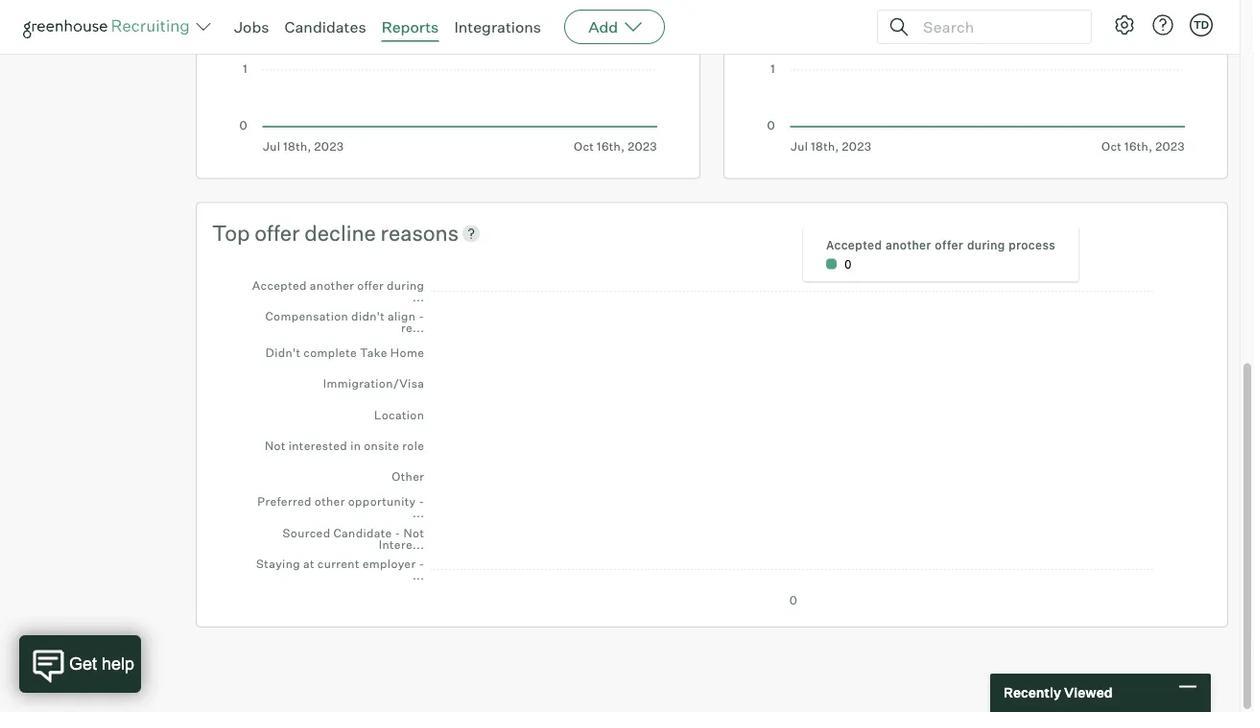 Task type: vqa. For each thing, say whether or not it's contained in the screenshot.
FRONTEND
no



Task type: describe. For each thing, give the bounding box(es) containing it.
accepted
[[827, 238, 883, 251]]

recently
[[1004, 685, 1062, 701]]

0
[[845, 257, 853, 271]]

during
[[968, 238, 1006, 251]]

viewed
[[1065, 685, 1113, 701]]

integrations link
[[455, 17, 542, 36]]

reasons
[[381, 220, 459, 246]]

add
[[589, 17, 619, 36]]

top offer decline
[[212, 220, 381, 246]]

0 horizontal spatial offer
[[255, 220, 300, 246]]

recently viewed
[[1004, 685, 1113, 701]]

integrations
[[455, 17, 542, 36]]



Task type: locate. For each thing, give the bounding box(es) containing it.
candidates link
[[285, 17, 366, 36]]

add button
[[565, 10, 666, 44]]

configure image
[[1114, 13, 1137, 36]]

td button
[[1191, 13, 1214, 36]]

td
[[1194, 18, 1210, 31]]

accepted another offer during process
[[827, 238, 1056, 251]]

offer left during
[[936, 238, 964, 251]]

offer right top
[[255, 220, 300, 246]]

process
[[1009, 238, 1056, 251]]

reports link
[[382, 17, 439, 36]]

greenhouse recruiting image
[[23, 15, 196, 38]]

top
[[212, 220, 250, 246]]

jobs link
[[234, 17, 269, 36]]

Search text field
[[919, 13, 1074, 41]]

td button
[[1187, 10, 1217, 40]]

jobs
[[234, 17, 269, 36]]

candidates
[[285, 17, 366, 36]]

xychart image
[[239, 0, 658, 153], [767, 0, 1186, 153], [239, 266, 1186, 608]]

1 horizontal spatial offer
[[936, 238, 964, 251]]

decline
[[305, 220, 376, 246]]

reports
[[382, 17, 439, 36]]

another
[[886, 238, 932, 251]]

offer
[[255, 220, 300, 246], [936, 238, 964, 251]]



